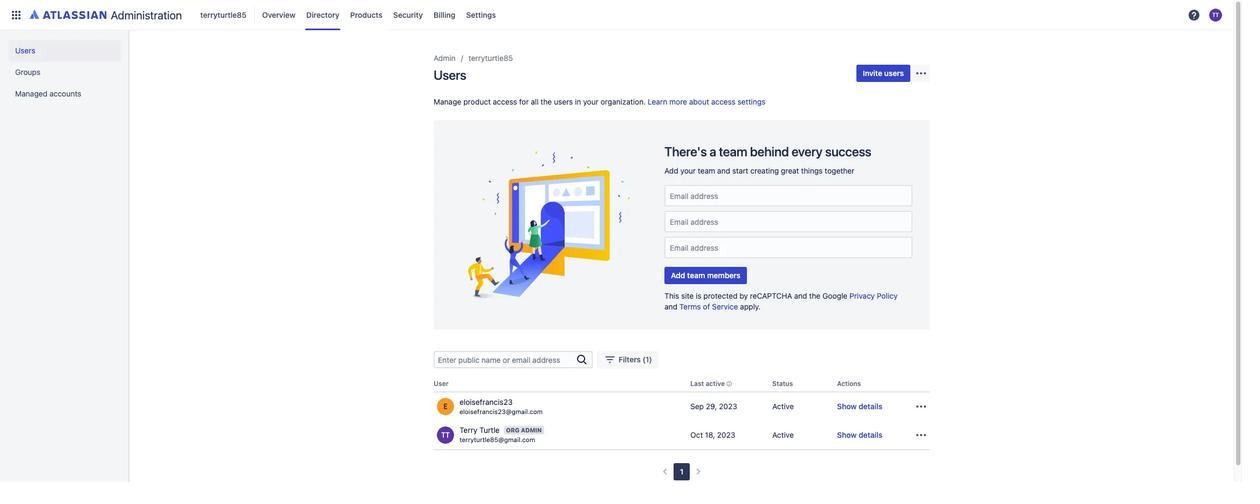 Task type: describe. For each thing, give the bounding box(es) containing it.
eloisefrancis23@gmail.com
[[460, 408, 543, 416]]

add team members
[[671, 271, 741, 280]]

active for sep 29, 2023
[[773, 402, 794, 411]]

security
[[393, 10, 423, 19]]

eloisefrancis23 eloisefrancis23@gmail.com
[[460, 398, 543, 416]]

administration banner
[[0, 0, 1234, 30]]

admin link
[[434, 52, 456, 65]]

terms
[[680, 302, 701, 311]]

1 vertical spatial terryturtle85
[[469, 53, 513, 63]]

info image
[[725, 380, 734, 388]]

show for oct 18, 2023
[[837, 430, 857, 439]]

actions
[[837, 380, 861, 388]]

terry
[[460, 426, 478, 435]]

sep 29, 2023
[[691, 402, 738, 411]]

users inside "button"
[[885, 69, 904, 78]]

team inside button
[[687, 271, 705, 280]]

this
[[665, 291, 679, 301]]

sep
[[691, 402, 704, 411]]

site
[[681, 291, 694, 301]]

eloisefrancis23
[[460, 398, 513, 407]]

oct 18, 2023
[[691, 430, 736, 439]]

invite
[[863, 69, 883, 78]]

protected
[[704, 291, 738, 301]]

terry turtle
[[460, 426, 500, 435]]

overview link
[[259, 6, 299, 23]]

product
[[464, 97, 491, 106]]

settings
[[738, 97, 766, 106]]

3 email address email field from the top
[[669, 243, 909, 253]]

apply.
[[740, 302, 761, 311]]

members
[[707, 271, 741, 280]]

this site is protected by recaptcha and the google privacy policy and terms of service apply.
[[665, 291, 898, 311]]

there's a team behind every success
[[665, 144, 872, 159]]

add for add your team and start creating great things together
[[665, 166, 679, 175]]

directory link
[[303, 6, 343, 23]]

filters (1) button
[[597, 351, 659, 368]]

is
[[696, 291, 702, 301]]

organization.
[[601, 97, 646, 106]]

administration
[[111, 8, 182, 21]]

1 horizontal spatial and
[[717, 166, 730, 175]]

pagination element
[[656, 463, 707, 481]]

last active
[[691, 380, 725, 388]]

status
[[773, 380, 793, 388]]

invite users button
[[857, 65, 911, 82]]

privacy policy link
[[850, 291, 898, 301]]

there's
[[665, 144, 707, 159]]

1 vertical spatial and
[[794, 291, 807, 301]]

invite users
[[863, 69, 904, 78]]

filters
[[619, 355, 641, 364]]

settings link
[[463, 6, 499, 23]]

filters (1)
[[619, 355, 652, 364]]

show details for sep 29, 2023
[[837, 402, 883, 411]]

products
[[350, 10, 383, 19]]

2 vertical spatial and
[[665, 302, 678, 311]]

add team members button
[[665, 267, 747, 284]]

google
[[823, 291, 848, 301]]

last
[[691, 380, 704, 388]]

for
[[519, 97, 529, 106]]

29,
[[706, 402, 717, 411]]

directory
[[306, 10, 340, 19]]

show for sep 29, 2023
[[837, 402, 857, 411]]

recaptcha
[[750, 291, 792, 301]]

every
[[792, 144, 823, 159]]

org
[[506, 427, 520, 434]]

manage product access for all the users in your organization. learn more about access settings
[[434, 97, 766, 106]]

Enter public name or email address text field
[[435, 352, 576, 367]]

terryturtle85@gmail.com
[[460, 436, 535, 444]]

all
[[531, 97, 539, 106]]

details for oct 18, 2023
[[859, 430, 883, 439]]

1 button
[[674, 463, 690, 481]]

settings
[[466, 10, 496, 19]]

managed accounts link
[[9, 83, 121, 105]]

turtle
[[480, 426, 500, 435]]

more
[[670, 97, 687, 106]]

add for add team members
[[671, 271, 685, 280]]

details for sep 29, 2023
[[859, 402, 883, 411]]

2 access from the left
[[711, 97, 736, 106]]

things
[[801, 166, 823, 175]]

1 horizontal spatial users
[[434, 67, 467, 83]]

products link
[[347, 6, 386, 23]]

managed accounts
[[15, 89, 81, 98]]

start
[[733, 166, 749, 175]]



Task type: locate. For each thing, give the bounding box(es) containing it.
1 active from the top
[[773, 402, 794, 411]]

and left start
[[717, 166, 730, 175]]

2023 for oct 18, 2023
[[717, 430, 736, 439]]

1 access from the left
[[493, 97, 517, 106]]

privacy
[[850, 291, 875, 301]]

2 active from the top
[[773, 430, 794, 439]]

2023 for sep 29, 2023
[[719, 402, 738, 411]]

administration link
[[26, 6, 186, 23]]

0 vertical spatial active
[[773, 402, 794, 411]]

managed
[[15, 89, 47, 98]]

1 vertical spatial terryturtle85 link
[[469, 52, 513, 65]]

toggle navigation image
[[119, 43, 142, 65]]

the right all
[[541, 97, 552, 106]]

groups
[[15, 67, 40, 77]]

0 vertical spatial terryturtle85 link
[[197, 6, 250, 23]]

by
[[740, 291, 748, 301]]

1 details from the top
[[859, 402, 883, 411]]

team up is
[[687, 271, 705, 280]]

0 horizontal spatial the
[[541, 97, 552, 106]]

creating
[[751, 166, 779, 175]]

1 vertical spatial the
[[809, 291, 821, 301]]

0 vertical spatial details
[[859, 402, 883, 411]]

team down a
[[698, 166, 715, 175]]

the inside this site is protected by recaptcha and the google privacy policy and terms of service apply.
[[809, 291, 821, 301]]

together
[[825, 166, 855, 175]]

billing link
[[431, 6, 459, 23]]

1 horizontal spatial the
[[809, 291, 821, 301]]

1 vertical spatial show details link
[[837, 430, 883, 441]]

terryturtle85 inside global navigation element
[[200, 10, 247, 19]]

your right the in
[[583, 97, 599, 106]]

2 vertical spatial team
[[687, 271, 705, 280]]

(1)
[[643, 355, 652, 364]]

0 horizontal spatial terryturtle85 link
[[197, 6, 250, 23]]

1
[[680, 467, 684, 476]]

about
[[689, 97, 709, 106]]

users left the in
[[554, 97, 573, 106]]

0 vertical spatial users
[[15, 46, 35, 55]]

1 vertical spatial email address email field
[[669, 217, 909, 227]]

0 vertical spatial the
[[541, 97, 552, 106]]

2 horizontal spatial and
[[794, 291, 807, 301]]

of
[[703, 302, 710, 311]]

service
[[712, 302, 738, 311]]

1 vertical spatial 2023
[[717, 430, 736, 439]]

0 vertical spatial email address email field
[[669, 191, 909, 201]]

a
[[710, 144, 717, 159]]

add up this
[[671, 271, 685, 280]]

access right about
[[711, 97, 736, 106]]

0 vertical spatial show details
[[837, 402, 883, 411]]

add your team and start creating great things together
[[665, 166, 855, 175]]

team for behind
[[719, 144, 748, 159]]

0 horizontal spatial users
[[554, 97, 573, 106]]

active
[[706, 380, 725, 388]]

1 vertical spatial team
[[698, 166, 715, 175]]

users down 'admin' link
[[434, 67, 467, 83]]

2 details from the top
[[859, 430, 883, 439]]

1 horizontal spatial access
[[711, 97, 736, 106]]

0 vertical spatial users
[[885, 69, 904, 78]]

overview
[[262, 10, 296, 19]]

0 horizontal spatial and
[[665, 302, 678, 311]]

1 show details link from the top
[[837, 402, 883, 412]]

users up "groups"
[[15, 46, 35, 55]]

terryturtle85 link
[[197, 6, 250, 23], [469, 52, 513, 65]]

0 horizontal spatial access
[[493, 97, 517, 106]]

1 vertical spatial active
[[773, 430, 794, 439]]

team right a
[[719, 144, 748, 159]]

accounts
[[49, 89, 81, 98]]

2 email address email field from the top
[[669, 217, 909, 227]]

2023 right 29,
[[719, 402, 738, 411]]

1 vertical spatial add
[[671, 271, 685, 280]]

1 show from the top
[[837, 402, 857, 411]]

help icon image
[[1188, 8, 1201, 21]]

atlassian image
[[30, 8, 107, 21], [30, 8, 107, 21]]

0 vertical spatial add
[[665, 166, 679, 175]]

billing
[[434, 10, 456, 19]]

admin
[[434, 53, 456, 63]]

show
[[837, 402, 857, 411], [837, 430, 857, 439]]

show details link for oct 18, 2023
[[837, 430, 883, 441]]

0 horizontal spatial users
[[15, 46, 35, 55]]

show details for oct 18, 2023
[[837, 430, 883, 439]]

users link
[[9, 40, 121, 62]]

add inside button
[[671, 271, 685, 280]]

add down there's
[[665, 166, 679, 175]]

details
[[859, 402, 883, 411], [859, 430, 883, 439]]

groups link
[[9, 62, 121, 83]]

success
[[825, 144, 872, 159]]

2 show details from the top
[[837, 430, 883, 439]]

active
[[773, 402, 794, 411], [773, 430, 794, 439]]

1 vertical spatial show
[[837, 430, 857, 439]]

1 horizontal spatial your
[[681, 166, 696, 175]]

1 vertical spatial users
[[554, 97, 573, 106]]

1 email address email field from the top
[[669, 191, 909, 201]]

and right recaptcha
[[794, 291, 807, 301]]

add
[[665, 166, 679, 175], [671, 271, 685, 280]]

1 vertical spatial users
[[434, 67, 467, 83]]

users right invite
[[885, 69, 904, 78]]

0 vertical spatial team
[[719, 144, 748, 159]]

great
[[781, 166, 799, 175]]

2 show details link from the top
[[837, 430, 883, 441]]

manage
[[434, 97, 462, 106]]

and down this
[[665, 302, 678, 311]]

users
[[885, 69, 904, 78], [554, 97, 573, 106]]

terryturtle85
[[200, 10, 247, 19], [469, 53, 513, 63]]

0 vertical spatial show details link
[[837, 402, 883, 412]]

in
[[575, 97, 581, 106]]

security link
[[390, 6, 426, 23]]

behind
[[750, 144, 789, 159]]

appswitcher icon image
[[10, 8, 23, 21]]

team for and
[[698, 166, 715, 175]]

1 show details from the top
[[837, 402, 883, 411]]

the
[[541, 97, 552, 106], [809, 291, 821, 301]]

admin
[[521, 427, 542, 434]]

show details
[[837, 402, 883, 411], [837, 430, 883, 439]]

search image
[[576, 353, 589, 366]]

access
[[493, 97, 517, 106], [711, 97, 736, 106]]

2 show from the top
[[837, 430, 857, 439]]

org admin
[[506, 427, 542, 434]]

2023 right 18,
[[717, 430, 736, 439]]

the left google
[[809, 291, 821, 301]]

show details link for sep 29, 2023
[[837, 402, 883, 412]]

1 horizontal spatial terryturtle85
[[469, 53, 513, 63]]

Email address email field
[[669, 191, 909, 201], [669, 217, 909, 227], [669, 243, 909, 253]]

1 horizontal spatial users
[[885, 69, 904, 78]]

0 vertical spatial your
[[583, 97, 599, 106]]

users
[[15, 46, 35, 55], [434, 67, 467, 83]]

1 vertical spatial your
[[681, 166, 696, 175]]

2 vertical spatial email address email field
[[669, 243, 909, 253]]

learn more about access settings link
[[648, 97, 766, 106]]

active for oct 18, 2023
[[773, 430, 794, 439]]

0 horizontal spatial your
[[583, 97, 599, 106]]

oct
[[691, 430, 703, 439]]

and
[[717, 166, 730, 175], [794, 291, 807, 301], [665, 302, 678, 311]]

learn
[[648, 97, 668, 106]]

0 horizontal spatial terryturtle85
[[200, 10, 247, 19]]

team
[[719, 144, 748, 159], [698, 166, 715, 175], [687, 271, 705, 280]]

user
[[434, 380, 449, 388]]

1 horizontal spatial terryturtle85 link
[[469, 52, 513, 65]]

1 vertical spatial show details
[[837, 430, 883, 439]]

0 vertical spatial show
[[837, 402, 857, 411]]

18,
[[705, 430, 715, 439]]

0 vertical spatial 2023
[[719, 402, 738, 411]]

0 vertical spatial terryturtle85
[[200, 10, 247, 19]]

0 vertical spatial and
[[717, 166, 730, 175]]

1 vertical spatial details
[[859, 430, 883, 439]]

access left the for
[[493, 97, 517, 106]]

global navigation element
[[6, 0, 1185, 30]]

policy
[[877, 291, 898, 301]]

your down there's
[[681, 166, 696, 175]]

terms of service link
[[680, 302, 738, 311]]

account image
[[1210, 8, 1223, 21]]



Task type: vqa. For each thing, say whether or not it's contained in the screenshot.
Search field
no



